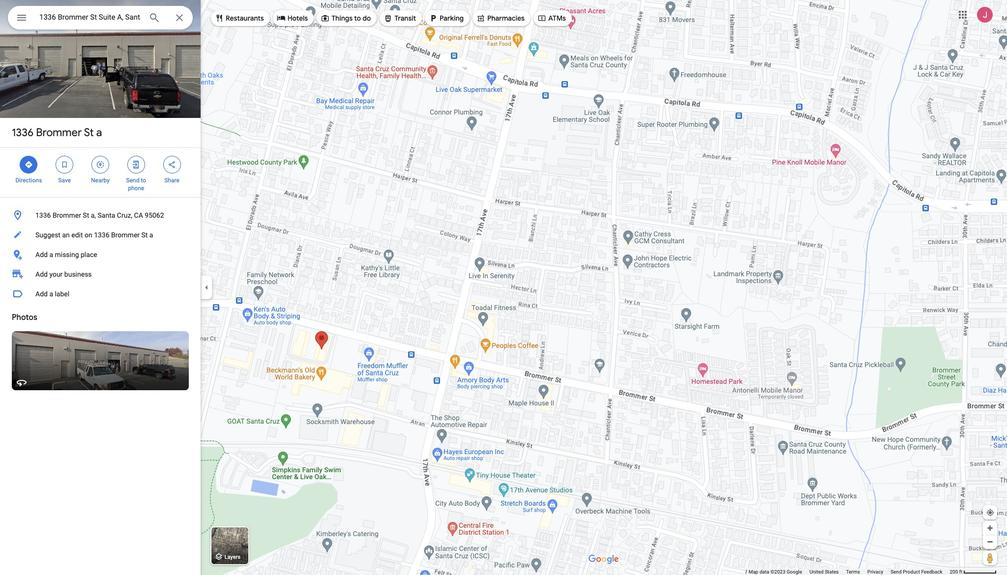 Task type: describe. For each thing, give the bounding box(es) containing it.
missing
[[55, 251, 79, 259]]


[[24, 159, 33, 170]]


[[477, 13, 486, 24]]

terms
[[847, 570, 861, 575]]

zoom in image
[[987, 525, 995, 532]]

ca
[[134, 212, 143, 219]]

200 ft button
[[950, 570, 997, 575]]

200 ft
[[950, 570, 963, 575]]

a inside button
[[49, 251, 53, 259]]

send product feedback
[[891, 570, 943, 575]]

suggest an edit on 1336 brommer st a
[[35, 231, 153, 239]]

add for add your business
[[35, 271, 48, 279]]

brommer for a
[[36, 126, 82, 140]]

a up  at the top left of the page
[[96, 126, 102, 140]]

restaurants
[[226, 14, 264, 23]]

google maps element
[[0, 0, 1008, 576]]

1336 for 1336 brommer st a, santa cruz, ca 95062
[[35, 212, 51, 219]]

actions for 1336 brommer st a region
[[0, 148, 201, 197]]

map data ©2023 google
[[749, 570, 803, 575]]

send for send product feedback
[[891, 570, 902, 575]]

states
[[825, 570, 839, 575]]

hotels
[[288, 14, 308, 23]]

photos
[[12, 313, 37, 323]]

feedback
[[922, 570, 943, 575]]

data
[[760, 570, 770, 575]]

your
[[49, 271, 63, 279]]

edit
[[71, 231, 83, 239]]

st for a,
[[83, 212, 89, 219]]

footer inside google maps element
[[749, 569, 950, 576]]

collapse side panel image
[[201, 282, 212, 293]]

show your location image
[[987, 509, 996, 518]]

 things to do
[[321, 13, 371, 24]]

do
[[363, 14, 371, 23]]


[[215, 13, 224, 24]]

brommer for a,
[[53, 212, 81, 219]]

 atms
[[538, 13, 566, 24]]


[[96, 159, 105, 170]]

things
[[332, 14, 353, 23]]


[[384, 13, 393, 24]]

suggest
[[35, 231, 61, 239]]

send for send to phone
[[126, 177, 139, 184]]

zoom out image
[[987, 539, 995, 546]]

pharmacies
[[488, 14, 525, 23]]

nearby
[[91, 177, 110, 184]]

label
[[55, 290, 69, 298]]

united states
[[810, 570, 839, 575]]

a down 95062
[[150, 231, 153, 239]]

1336 brommer st a
[[12, 126, 102, 140]]

 search field
[[8, 6, 193, 31]]

cruz,
[[117, 212, 132, 219]]

place
[[81, 251, 97, 259]]


[[60, 159, 69, 170]]

show street view coverage image
[[984, 551, 998, 566]]

1336 inside suggest an edit on 1336 brommer st a button
[[94, 231, 110, 239]]

ft
[[960, 570, 963, 575]]



Task type: locate. For each thing, give the bounding box(es) containing it.
 transit
[[384, 13, 416, 24]]

phone
[[128, 185, 144, 192]]

1 vertical spatial add
[[35, 271, 48, 279]]

google account: james peterson  
(james.peterson1902@gmail.com) image
[[978, 7, 994, 22]]

2 vertical spatial 1336
[[94, 231, 110, 239]]

1 horizontal spatial to
[[354, 14, 361, 23]]

suggest an edit on 1336 brommer st a button
[[0, 225, 201, 245]]

 button
[[8, 6, 35, 31]]

a left label
[[49, 290, 53, 298]]

0 vertical spatial to
[[354, 14, 361, 23]]

santa
[[98, 212, 115, 219]]


[[321, 13, 330, 24]]

add inside button
[[35, 251, 48, 259]]

brommer up the an
[[53, 212, 81, 219]]

©2023
[[771, 570, 786, 575]]


[[429, 13, 438, 24]]

1 vertical spatial to
[[141, 177, 146, 184]]

brommer down the cruz,
[[111, 231, 140, 239]]

2 vertical spatial brommer
[[111, 231, 140, 239]]

1336 up 
[[12, 126, 34, 140]]

1 horizontal spatial 1336
[[35, 212, 51, 219]]

brommer
[[36, 126, 82, 140], [53, 212, 81, 219], [111, 231, 140, 239]]

atms
[[549, 14, 566, 23]]

map
[[749, 570, 759, 575]]

0 horizontal spatial 1336
[[12, 126, 34, 140]]

add a label button
[[0, 284, 201, 304]]

1336 right on
[[94, 231, 110, 239]]

add left label
[[35, 290, 48, 298]]

parking
[[440, 14, 464, 23]]

 hotels
[[277, 13, 308, 24]]

to
[[354, 14, 361, 23], [141, 177, 146, 184]]


[[538, 13, 547, 24]]

transit
[[395, 14, 416, 23]]

a left missing
[[49, 251, 53, 259]]

0 vertical spatial brommer
[[36, 126, 82, 140]]

add a missing place button
[[0, 245, 201, 265]]

brommer up ''
[[36, 126, 82, 140]]

1336 brommer st a main content
[[0, 0, 201, 576]]

1336
[[12, 126, 34, 140], [35, 212, 51, 219], [94, 231, 110, 239]]

 pharmacies
[[477, 13, 525, 24]]

add your business link
[[0, 265, 201, 284]]

2 add from the top
[[35, 271, 48, 279]]

send to phone
[[126, 177, 146, 192]]

footer containing map data ©2023 google
[[749, 569, 950, 576]]

share
[[165, 177, 180, 184]]

send inside "send to phone"
[[126, 177, 139, 184]]

st left a,
[[83, 212, 89, 219]]


[[277, 13, 286, 24]]

1336 brommer st a, santa cruz, ca 95062
[[35, 212, 164, 219]]

send product feedback button
[[891, 569, 943, 576]]

st
[[84, 126, 94, 140], [83, 212, 89, 219], [141, 231, 148, 239]]

0 horizontal spatial send
[[126, 177, 139, 184]]

1 vertical spatial send
[[891, 570, 902, 575]]

send
[[126, 177, 139, 184], [891, 570, 902, 575]]


[[16, 11, 28, 25]]

footer
[[749, 569, 950, 576]]


[[132, 159, 141, 170]]

product
[[903, 570, 921, 575]]

2 vertical spatial st
[[141, 231, 148, 239]]

to left do at left top
[[354, 14, 361, 23]]

to inside  things to do
[[354, 14, 361, 23]]

google
[[787, 570, 803, 575]]

1 vertical spatial 1336
[[35, 212, 51, 219]]

st for a
[[84, 126, 94, 140]]

st inside 1336 brommer st a, santa cruz, ca 95062 button
[[83, 212, 89, 219]]

2 vertical spatial add
[[35, 290, 48, 298]]

add
[[35, 251, 48, 259], [35, 271, 48, 279], [35, 290, 48, 298]]

None field
[[39, 11, 141, 23]]

brommer inside button
[[53, 212, 81, 219]]

layers
[[225, 555, 241, 561]]

0 horizontal spatial to
[[141, 177, 146, 184]]

directions
[[15, 177, 42, 184]]

1 add from the top
[[35, 251, 48, 259]]

add for add a label
[[35, 290, 48, 298]]

terms button
[[847, 569, 861, 576]]

0 vertical spatial send
[[126, 177, 139, 184]]

st inside suggest an edit on 1336 brommer st a button
[[141, 231, 148, 239]]

brommer inside button
[[111, 231, 140, 239]]


[[168, 159, 176, 170]]

add your business
[[35, 271, 92, 279]]

1336 inside 1336 brommer st a, santa cruz, ca 95062 button
[[35, 212, 51, 219]]

business
[[64, 271, 92, 279]]

 restaurants
[[215, 13, 264, 24]]

to up phone
[[141, 177, 146, 184]]

 parking
[[429, 13, 464, 24]]

none field inside 1336 brommer st suite a, santa cruz, ca 95062 field
[[39, 11, 141, 23]]

1336 up suggest on the top
[[35, 212, 51, 219]]

1 vertical spatial st
[[83, 212, 89, 219]]

send up phone
[[126, 177, 139, 184]]

2 horizontal spatial 1336
[[94, 231, 110, 239]]

add for add a missing place
[[35, 251, 48, 259]]

on
[[85, 231, 92, 239]]

0 vertical spatial st
[[84, 126, 94, 140]]

add a missing place
[[35, 251, 97, 259]]

add down suggest on the top
[[35, 251, 48, 259]]

95062
[[145, 212, 164, 219]]

send inside button
[[891, 570, 902, 575]]

an
[[62, 231, 70, 239]]

3 add from the top
[[35, 290, 48, 298]]

add left your
[[35, 271, 48, 279]]

send left product
[[891, 570, 902, 575]]

1336 for 1336 brommer st a
[[12, 126, 34, 140]]

0 vertical spatial add
[[35, 251, 48, 259]]

1 horizontal spatial send
[[891, 570, 902, 575]]

1336 Brommer St Suite A, Santa Cruz, CA 95062 field
[[8, 6, 193, 30]]

st up the actions for 1336 brommer st a region
[[84, 126, 94, 140]]

united
[[810, 570, 824, 575]]

add a label
[[35, 290, 69, 298]]

1 vertical spatial brommer
[[53, 212, 81, 219]]

a,
[[91, 212, 96, 219]]

st down ca
[[141, 231, 148, 239]]

200
[[950, 570, 959, 575]]

0 vertical spatial 1336
[[12, 126, 34, 140]]

privacy
[[868, 570, 884, 575]]

to inside "send to phone"
[[141, 177, 146, 184]]

1336 brommer st a, santa cruz, ca 95062 button
[[0, 206, 201, 225]]

save
[[58, 177, 71, 184]]

add inside button
[[35, 290, 48, 298]]

united states button
[[810, 569, 839, 576]]

privacy button
[[868, 569, 884, 576]]

a
[[96, 126, 102, 140], [150, 231, 153, 239], [49, 251, 53, 259], [49, 290, 53, 298]]



Task type: vqa. For each thing, say whether or not it's contained in the screenshot.


